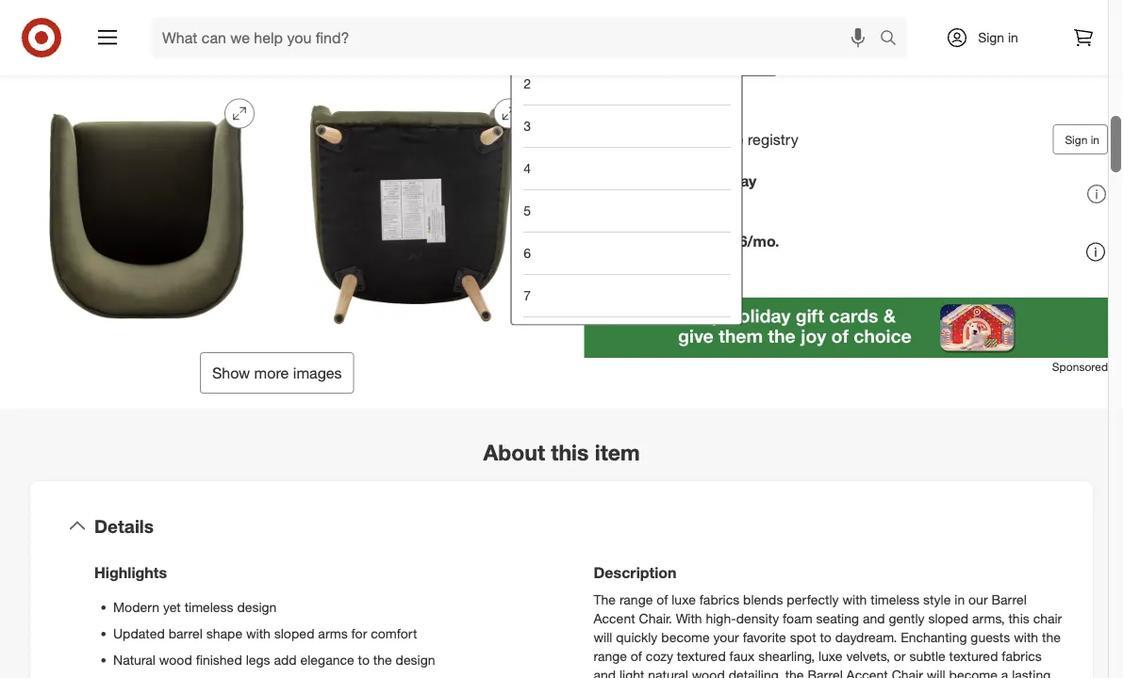 Task type: locate. For each thing, give the bounding box(es) containing it.
1 horizontal spatial with
[[843, 592, 867, 608]]

spot
[[790, 630, 816, 646]]

0 vertical spatial luxe
[[672, 592, 696, 608]]

finished
[[196, 652, 242, 669]]

design up the updated barrel shape with sloped arms for comfort
[[237, 599, 277, 616]]

1 vertical spatial fabrics
[[1002, 648, 1042, 665]]

and up the daydream. at bottom
[[863, 611, 885, 627]]

the down comfort
[[373, 652, 392, 669]]

modern yet timeless design
[[113, 599, 277, 616]]

with down chair
[[1014, 630, 1038, 646]]

barrel up arms,
[[992, 592, 1027, 608]]

2 left year
[[629, 39, 638, 57]]

this left chair
[[1009, 611, 1030, 627]]

0 horizontal spatial and
[[594, 667, 616, 679]]

in
[[1008, 29, 1018, 46], [1091, 133, 1100, 147], [955, 592, 965, 608]]

foam
[[783, 611, 813, 627]]

this left item
[[551, 440, 589, 466]]

accent down velvets,
[[846, 667, 888, 679]]

every
[[688, 172, 727, 191]]

as
[[652, 233, 669, 251], [702, 233, 719, 251]]

1 vertical spatial 2
[[523, 75, 530, 92]]

1 horizontal spatial 2
[[629, 39, 638, 57]]

textured
[[677, 648, 726, 665], [949, 648, 998, 665]]

textured down your at the right
[[677, 648, 726, 665]]

to down for
[[358, 652, 370, 669]]

become
[[661, 630, 710, 646], [949, 667, 998, 679]]

accent
[[594, 611, 635, 627], [846, 667, 888, 679]]

0 horizontal spatial this
[[551, 440, 589, 466]]

timeless up gently
[[871, 592, 920, 608]]

0 horizontal spatial accent
[[594, 611, 635, 627]]

design down comfort
[[396, 652, 435, 669]]

1 horizontal spatial to
[[820, 630, 832, 646]]

the
[[1042, 630, 1061, 646], [373, 652, 392, 669], [785, 667, 804, 679]]

0 horizontal spatial textured
[[677, 648, 726, 665]]

1 horizontal spatial sign in
[[1065, 133, 1100, 147]]

with up legs
[[246, 626, 271, 642]]

detailing,
[[729, 667, 782, 679]]

0 horizontal spatial the
[[373, 652, 392, 669]]

0 vertical spatial barrel
[[992, 592, 1027, 608]]

0 horizontal spatial sign in
[[978, 29, 1018, 46]]

1 vertical spatial this
[[1009, 611, 1030, 627]]

as left 'low'
[[652, 233, 669, 251]]

0 vertical spatial in
[[1008, 29, 1018, 46]]

0 vertical spatial sign in
[[978, 29, 1018, 46]]

quickly
[[616, 630, 658, 646]]

highlights
[[94, 565, 167, 583]]

1 horizontal spatial in
[[1008, 29, 1018, 46]]

1 horizontal spatial of
[[657, 592, 668, 608]]

with
[[843, 592, 867, 608], [246, 626, 271, 642], [1014, 630, 1038, 646]]

timeless
[[871, 592, 920, 608], [184, 599, 233, 616]]

luxe left velvets,
[[819, 648, 843, 665]]

0 horizontal spatial with
[[246, 626, 271, 642]]

1 vertical spatial of
[[631, 648, 642, 665]]

0 vertical spatial accent
[[594, 611, 635, 627]]

1 horizontal spatial barrel
[[992, 592, 1027, 608]]

0 horizontal spatial become
[[661, 630, 710, 646]]

range down description
[[619, 592, 653, 608]]

1 horizontal spatial this
[[1009, 611, 1030, 627]]

barrel down 'spot'
[[808, 667, 843, 679]]

wood
[[159, 652, 192, 669], [692, 667, 725, 679]]

modern barrel accent chair - wovenbyrd, 4 of 16 image
[[285, 0, 539, 68]]

high-
[[706, 611, 736, 627]]

1 horizontal spatial sign
[[1065, 133, 1088, 147]]

this
[[551, 440, 589, 466], [1009, 611, 1030, 627]]

None checkbox
[[584, 51, 603, 70]]

0 horizontal spatial 2
[[523, 75, 530, 92]]

1 textured from the left
[[677, 648, 726, 665]]

sloped up add
[[274, 626, 314, 642]]

design
[[237, 599, 277, 616], [396, 652, 435, 669]]

modern
[[113, 599, 159, 616]]

plan
[[826, 39, 858, 57]]

2 inside 2 year furniture protection plan ($200-$299.99) - allstate $35.00 · see plan details
[[629, 39, 638, 57]]

or right create
[[671, 130, 685, 149]]

as right 'low'
[[702, 233, 719, 251]]

0 horizontal spatial barrel
[[808, 667, 843, 679]]

$299.99)
[[905, 39, 963, 57]]

range
[[619, 592, 653, 608], [594, 648, 627, 665]]

2 horizontal spatial in
[[1091, 133, 1100, 147]]

save 5% every day
[[622, 172, 757, 191]]

1 horizontal spatial accent
[[846, 667, 888, 679]]

with up the seating
[[843, 592, 867, 608]]

0 horizontal spatial in
[[955, 592, 965, 608]]

wood inside description the range of luxe fabrics blends perfectly with timeless style in our barrel accent chair. with high-density foam seating and gently sloped arms, this chair will quickly become your favorite spot to daydream. enchanting guests with the range of cozy textured faux shearling, luxe velvets, or subtle textured fabrics and light natural wood detailing, the barrel accent chair will become a las
[[692, 667, 725, 679]]

show more images button
[[200, 353, 354, 394]]

0 horizontal spatial as
[[652, 233, 669, 251]]

manage
[[689, 130, 744, 149]]

wood down your at the right
[[692, 667, 725, 679]]

0 horizontal spatial fabrics
[[699, 592, 740, 608]]

1 horizontal spatial fabrics
[[1002, 648, 1042, 665]]

become down with
[[661, 630, 710, 646]]

to down the seating
[[820, 630, 832, 646]]

luxe
[[672, 592, 696, 608], [819, 648, 843, 665]]

3
[[523, 118, 530, 134]]

1 vertical spatial accent
[[846, 667, 888, 679]]

fabrics up 'high-'
[[699, 592, 740, 608]]

become left a
[[949, 667, 998, 679]]

for
[[351, 626, 367, 642]]

your
[[713, 630, 739, 646]]

0 vertical spatial 2
[[629, 39, 638, 57]]

and
[[863, 611, 885, 627], [594, 667, 616, 679]]

of up light
[[631, 648, 642, 665]]

1 horizontal spatial sloped
[[928, 611, 969, 627]]

our
[[969, 592, 988, 608]]

0 horizontal spatial sign
[[978, 29, 1004, 46]]

1 vertical spatial in
[[1091, 133, 1100, 147]]

1 horizontal spatial textured
[[949, 648, 998, 665]]

luxe up with
[[672, 592, 696, 608]]

of up chair. on the bottom of the page
[[657, 592, 668, 608]]

furniture
[[678, 39, 743, 57]]

1 horizontal spatial become
[[949, 667, 998, 679]]

0 vertical spatial to
[[820, 630, 832, 646]]

0 vertical spatial fabrics
[[699, 592, 740, 608]]

fabrics
[[699, 592, 740, 608], [1002, 648, 1042, 665]]

cozy
[[646, 648, 673, 665]]

in inside button
[[1091, 133, 1100, 147]]

sign in
[[978, 29, 1018, 46], [1065, 133, 1100, 147]]

or up chair will
[[894, 648, 906, 665]]

0 vertical spatial range
[[619, 592, 653, 608]]

velvets,
[[846, 648, 890, 665]]

0 vertical spatial and
[[863, 611, 885, 627]]

the down chair
[[1042, 630, 1061, 646]]

sloped
[[928, 611, 969, 627], [274, 626, 314, 642]]

details
[[737, 62, 776, 78]]

range down the will
[[594, 648, 627, 665]]

1 vertical spatial luxe
[[819, 648, 843, 665]]

natural
[[648, 667, 688, 679]]

0 vertical spatial or
[[671, 130, 685, 149]]

gently
[[889, 611, 925, 627]]

2 up 3
[[523, 75, 530, 92]]

1 vertical spatial barrel
[[808, 667, 843, 679]]

7
[[523, 287, 530, 304]]

updated
[[113, 626, 165, 642]]

save
[[622, 172, 657, 191]]

chair.
[[639, 611, 672, 627]]

5 link
[[523, 189, 730, 232]]

fabrics up a
[[1002, 648, 1042, 665]]

accent down the
[[594, 611, 635, 627]]

1 horizontal spatial luxe
[[819, 648, 843, 665]]

1 vertical spatial design
[[396, 652, 435, 669]]

see
[[681, 62, 704, 78]]

1 horizontal spatial timeless
[[871, 592, 920, 608]]

timeless up shape
[[184, 599, 233, 616]]

0 horizontal spatial of
[[631, 648, 642, 665]]

sloped down style
[[928, 611, 969, 627]]

6
[[523, 245, 530, 261]]

see plan details button
[[681, 61, 776, 79]]

2 vertical spatial in
[[955, 592, 965, 608]]

2 horizontal spatial with
[[1014, 630, 1038, 646]]

wood down "barrel"
[[159, 652, 192, 669]]

textured down the guests
[[949, 648, 998, 665]]

0 horizontal spatial design
[[237, 599, 277, 616]]

1 vertical spatial or
[[894, 648, 906, 665]]

0 horizontal spatial luxe
[[672, 592, 696, 608]]

1 horizontal spatial wood
[[692, 667, 725, 679]]

the down "shearling,"
[[785, 667, 804, 679]]

0 horizontal spatial to
[[358, 652, 370, 669]]

1 vertical spatial sign
[[1065, 133, 1088, 147]]

natural wood finished legs add elegance to the design
[[113, 652, 435, 669]]

1 vertical spatial sign in
[[1065, 133, 1100, 147]]

in inside description the range of luxe fabrics blends perfectly with timeless style in our barrel accent chair. with high-density foam seating and gently sloped arms, this chair will quickly become your favorite spot to daydream. enchanting guests with the range of cozy textured faux shearling, luxe velvets, or subtle textured fabrics and light natural wood detailing, the barrel accent chair will become a las
[[955, 592, 965, 608]]

$26/mo.
[[723, 233, 779, 251]]

to
[[820, 630, 832, 646], [358, 652, 370, 669]]

1 horizontal spatial or
[[894, 648, 906, 665]]

daydream.
[[835, 630, 897, 646]]

the
[[594, 592, 616, 608]]

0 vertical spatial design
[[237, 599, 277, 616]]

1 horizontal spatial as
[[702, 233, 719, 251]]

0 horizontal spatial or
[[671, 130, 685, 149]]

and left light
[[594, 667, 616, 679]]

chair will
[[892, 667, 945, 679]]

elegance
[[300, 652, 354, 669]]



Task type: vqa. For each thing, say whether or not it's contained in the screenshot.
$349.99 When purchased online for White
no



Task type: describe. For each thing, give the bounding box(es) containing it.
0 horizontal spatial sloped
[[274, 626, 314, 642]]

style
[[923, 592, 951, 608]]

2 link
[[523, 62, 730, 104]]

advertisement region
[[584, 298, 1108, 359]]

pay
[[622, 233, 648, 251]]

description
[[594, 565, 677, 583]]

guests
[[971, 630, 1010, 646]]

this inside description the range of luxe fabrics blends perfectly with timeless style in our barrel accent chair. with high-density foam seating and gently sloped arms, this chair will quickly become your favorite spot to daydream. enchanting guests with the range of cozy textured faux shearling, luxe velvets, or subtle textured fabrics and light natural wood detailing, the barrel accent chair will become a las
[[1009, 611, 1030, 627]]

details button
[[45, 497, 1078, 557]]

chair
[[1033, 611, 1062, 627]]

with
[[676, 611, 702, 627]]

light
[[620, 667, 644, 679]]

2 3 4 5 6 7
[[523, 75, 530, 304]]

1 vertical spatial range
[[594, 648, 627, 665]]

2 as from the left
[[702, 233, 719, 251]]

registry
[[748, 130, 798, 149]]

sign in inside button
[[1065, 133, 1100, 147]]

about
[[483, 440, 545, 466]]

favorite
[[743, 630, 786, 646]]

1 horizontal spatial the
[[785, 667, 804, 679]]

comfort
[[371, 626, 417, 642]]

2 for year
[[629, 39, 638, 57]]

$35.00
[[629, 62, 669, 78]]

year
[[642, 39, 674, 57]]

4 link
[[523, 147, 730, 189]]

will
[[594, 630, 612, 646]]

sign in button
[[1053, 125, 1108, 155]]

sign in link
[[930, 17, 1048, 58]]

create
[[622, 130, 667, 149]]

search button
[[871, 17, 917, 62]]

arms,
[[972, 611, 1005, 627]]

modern barrel accent chair - wovenbyrd, 5 of 16 image
[[15, 83, 269, 338]]

2 horizontal spatial the
[[1042, 630, 1061, 646]]

sloped inside description the range of luxe fabrics blends perfectly with timeless style in our barrel accent chair. with high-density foam seating and gently sloped arms, this chair will quickly become your favorite spot to daydream. enchanting guests with the range of cozy textured faux shearling, luxe velvets, or subtle textured fabrics and light natural wood detailing, the barrel accent chair will become a las
[[928, 611, 969, 627]]

·
[[673, 60, 677, 78]]

7 link
[[523, 274, 730, 317]]

or inside description the range of luxe fabrics blends perfectly with timeless style in our barrel accent chair. with high-density foam seating and gently sloped arms, this chair will quickly become your favorite spot to daydream. enchanting guests with the range of cozy textured faux shearling, luxe velvets, or subtle textured fabrics and light natural wood detailing, the barrel accent chair will become a las
[[894, 648, 906, 665]]

blends
[[743, 592, 783, 608]]

subtle
[[909, 648, 946, 665]]

description the range of luxe fabrics blends perfectly with timeless style in our barrel accent chair. with high-density foam seating and gently sloped arms, this chair will quickly become your favorite spot to daydream. enchanting guests with the range of cozy textured faux shearling, luxe velvets, or subtle textured fabrics and light natural wood detailing, the barrel accent chair will become a las
[[594, 565, 1062, 679]]

updated barrel shape with sloped arms for comfort
[[113, 626, 417, 642]]

0 vertical spatial become
[[661, 630, 710, 646]]

0 vertical spatial of
[[657, 592, 668, 608]]

seating
[[816, 611, 859, 627]]

allstate
[[977, 39, 1032, 57]]

timeless inside description the range of luxe fabrics blends perfectly with timeless style in our barrel accent chair. with high-density foam seating and gently sloped arms, this chair will quickly become your favorite spot to daydream. enchanting guests with the range of cozy textured faux shearling, luxe velvets, or subtle textured fabrics and light natural wood detailing, the barrel accent chair will become a las
[[871, 592, 920, 608]]

item
[[595, 440, 640, 466]]

natural
[[113, 652, 156, 669]]

1 vertical spatial to
[[358, 652, 370, 669]]

more
[[254, 364, 289, 382]]

barrel
[[169, 626, 203, 642]]

0 vertical spatial this
[[551, 440, 589, 466]]

images
[[293, 364, 342, 382]]

5
[[523, 202, 530, 219]]

shape
[[206, 626, 242, 642]]

about this item
[[483, 440, 640, 466]]

sign inside button
[[1065, 133, 1088, 147]]

4
[[523, 160, 530, 177]]

What can we help you find? suggestions appear below search field
[[151, 17, 885, 58]]

perfectly
[[787, 592, 839, 608]]

3 link
[[523, 104, 730, 147]]

a
[[1001, 667, 1008, 679]]

to inside description the range of luxe fabrics blends perfectly with timeless style in our barrel accent chair. with high-density foam seating and gently sloped arms, this chair will quickly become your favorite spot to daydream. enchanting guests with the range of cozy textured faux shearling, luxe velvets, or subtle textured fabrics and light natural wood detailing, the barrel accent chair will become a las
[[820, 630, 832, 646]]

pay as low as $26/mo.
[[622, 233, 779, 251]]

show
[[212, 364, 250, 382]]

2 for 3
[[523, 75, 530, 92]]

-
[[967, 39, 973, 57]]

1 vertical spatial and
[[594, 667, 616, 679]]

low
[[673, 233, 698, 251]]

modern barrel accent chair - wovenbyrd, 6 of 16 image
[[285, 83, 539, 338]]

1 horizontal spatial design
[[396, 652, 435, 669]]

0 vertical spatial sign
[[978, 29, 1004, 46]]

1 as from the left
[[652, 233, 669, 251]]

details
[[94, 516, 154, 537]]

density
[[736, 611, 779, 627]]

sponsored
[[1052, 360, 1108, 374]]

($200-
[[862, 39, 905, 57]]

create or manage registry
[[622, 130, 798, 149]]

0 horizontal spatial wood
[[159, 652, 192, 669]]

plan
[[708, 62, 733, 78]]

shearling,
[[758, 648, 815, 665]]

legs
[[246, 652, 270, 669]]

image gallery element
[[15, 0, 539, 394]]

yet
[[163, 599, 181, 616]]

arms
[[318, 626, 348, 642]]

show more images
[[212, 364, 342, 382]]

2 year furniture protection plan ($200-$299.99) - allstate $35.00 · see plan details
[[629, 39, 1032, 78]]

1 vertical spatial become
[[949, 667, 998, 679]]

0 horizontal spatial timeless
[[184, 599, 233, 616]]

modern barrel accent chair - wovenbyrd, 3 of 16 image
[[15, 0, 269, 68]]

5%
[[661, 172, 684, 191]]

1 horizontal spatial and
[[863, 611, 885, 627]]

protection
[[747, 39, 822, 57]]

faux
[[730, 648, 755, 665]]

6 link
[[523, 232, 730, 274]]

2 textured from the left
[[949, 648, 998, 665]]

enchanting
[[901, 630, 967, 646]]



